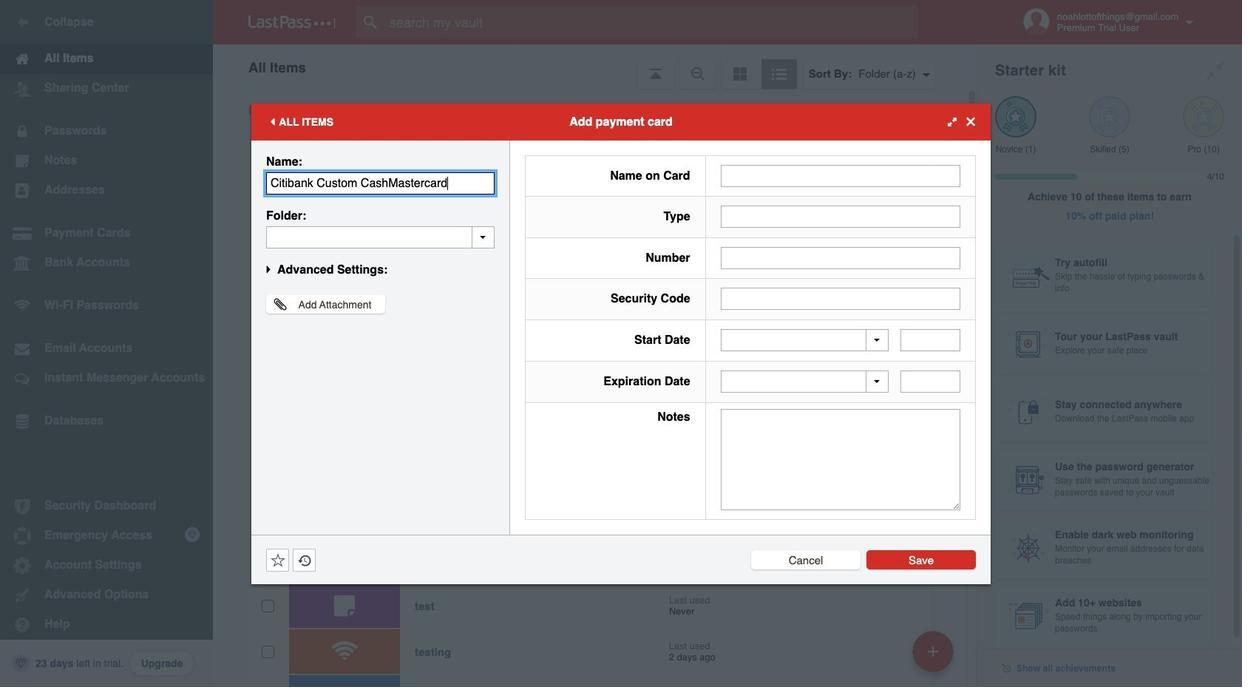 Task type: locate. For each thing, give the bounding box(es) containing it.
None text field
[[266, 172, 495, 194], [266, 226, 495, 248], [721, 288, 961, 310], [266, 172, 495, 194], [266, 226, 495, 248], [721, 288, 961, 310]]

main navigation navigation
[[0, 0, 213, 687]]

None text field
[[721, 165, 961, 187], [721, 206, 961, 228], [721, 247, 961, 269], [901, 329, 961, 352], [901, 371, 961, 393], [721, 409, 961, 510], [721, 165, 961, 187], [721, 206, 961, 228], [721, 247, 961, 269], [901, 329, 961, 352], [901, 371, 961, 393], [721, 409, 961, 510]]

dialog
[[251, 103, 991, 584]]

vault options navigation
[[213, 44, 978, 89]]

new item image
[[928, 646, 939, 656]]



Task type: describe. For each thing, give the bounding box(es) containing it.
search my vault text field
[[356, 6, 947, 38]]

Search search field
[[356, 6, 947, 38]]

lastpass image
[[249, 16, 336, 29]]

new item navigation
[[907, 626, 963, 687]]



Task type: vqa. For each thing, say whether or not it's contained in the screenshot.
search my vault 'text field'
yes



